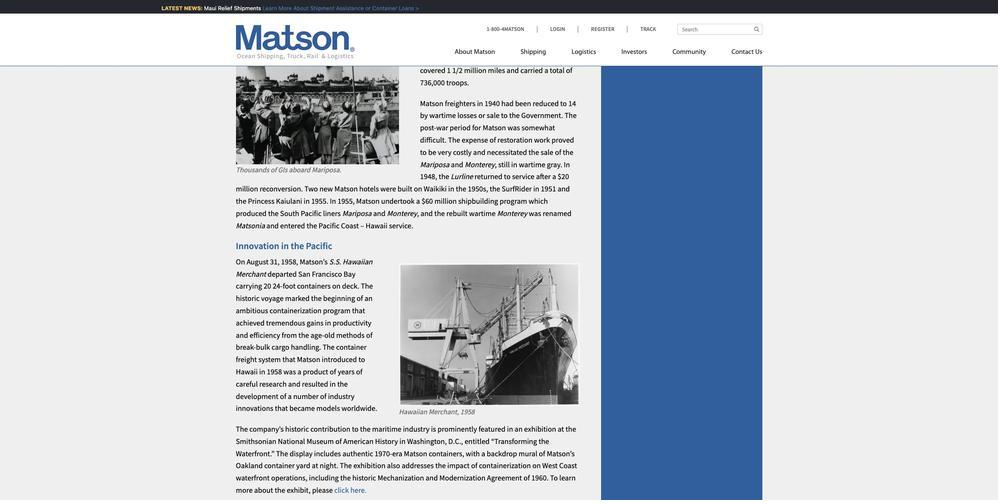 Task type: vqa. For each thing, say whether or not it's contained in the screenshot.
The Quote Request
no



Task type: locate. For each thing, give the bounding box(es) containing it.
wartime inside mariposa and monterey , and the rebuilt wartime monterey was renamed matsonia and entered the pacific coast – hawaii service.
[[469, 208, 496, 218]]

total
[[508, 53, 523, 63], [550, 65, 564, 75]]

1 horizontal spatial about
[[455, 49, 472, 56]]

necessitated
[[487, 147, 527, 157]]

0 vertical spatial pacific
[[301, 208, 322, 218]]

0 vertical spatial 1958
[[267, 367, 282, 377]]

to down still
[[504, 172, 511, 181]]

a right with
[[481, 449, 485, 458]]

container inside "ton, d.c., entitled "transforming the waterfront." the display includes authentic 1970-era matson containers, with a backdrop mural of matson's oakland container yar"
[[264, 461, 295, 471]]

mariposa inside mariposa and monterey , and the rebuilt wartime monterey was renamed matsonia and entered the pacific coast – hawaii service.
[[342, 208, 372, 218]]

learn more about shipment assistance or container loans > link
[[258, 5, 414, 11]]

industry up washing
[[403, 424, 429, 434]]

of right methods
[[366, 330, 372, 340]]

coast up learn in the right bottom of the page
[[559, 461, 577, 471]]

matson down operating
[[474, 49, 495, 56]]

0 vertical spatial sale
[[487, 111, 500, 120]]

1 horizontal spatial hawaii
[[366, 221, 387, 230]]

1 horizontal spatial hawaiian
[[399, 407, 427, 416]]

on
[[414, 184, 422, 194], [332, 281, 341, 291], [532, 461, 541, 471]]

0 horizontal spatial in
[[330, 196, 336, 206]]

contact us
[[731, 49, 762, 56]]

0 vertical spatial total
[[508, 53, 523, 63]]

years
[[338, 367, 355, 377]]

ton,
[[434, 436, 447, 446]]

1 vertical spatial mariposa
[[342, 208, 372, 218]]

1 horizontal spatial 1958
[[460, 407, 475, 416]]

0 horizontal spatial program
[[323, 306, 350, 315]]

sale down work
[[541, 147, 553, 157]]

foot
[[283, 281, 296, 291]]

in up "transforming
[[507, 424, 513, 434]]

merchant,
[[428, 407, 459, 416]]

to right "introduced"
[[358, 355, 365, 364]]

wartime up service
[[519, 159, 545, 169]]

1 horizontal spatial million
[[434, 196, 457, 206]]

click here. link
[[334, 485, 367, 495]]

night.
[[320, 461, 338, 471]]

hawaiian up bay
[[343, 257, 372, 266]]

0 vertical spatial million
[[464, 65, 486, 75]]

0 horizontal spatial monterey
[[387, 208, 417, 218]]

hawaii up careful
[[236, 367, 258, 377]]

monterey up service.
[[387, 208, 417, 218]]

1 vertical spatial liners
[[323, 208, 341, 218]]

to inside departed san francisco bay carrying 20 24-foot containers on deck. the historic voyage marked the beginning of an ambitious containerization program that achieved tremendous gains in productivity and efficiency from the age-old methods of break-bulk cargo handling. the container freight system that matson introduced to hawaii in 1958 was a product of years of careful research and resulted in the development of a number of industry innovations that became models worldwide.
[[358, 355, 365, 364]]

1 horizontal spatial industry
[[403, 424, 429, 434]]

monterey up returned
[[465, 159, 495, 169]]

exhibition up mural
[[524, 424, 556, 434]]

container down methods
[[336, 342, 367, 352]]

the inside "ton, d.c., entitled "transforming the waterfront." the display includes authentic 1970-era matson containers, with a backdrop mural of matson's oakland container yar"
[[276, 449, 288, 458]]

in right gray.
[[564, 159, 570, 169]]

total down four
[[508, 53, 523, 63]]

impact
[[447, 461, 470, 471]]

the inside d at night. the exhibition also addresses the impact of containerization on west coast waterfront operations, in
[[340, 461, 352, 471]]

to inside toric contribution to the maritime industry is prominently featured in an exhibition at the smithsonian national museum of american history in washing
[[352, 424, 358, 434]]

matson's up san
[[300, 257, 328, 266]]

coast left –
[[341, 221, 359, 230]]

1 horizontal spatial historic
[[352, 473, 376, 483]]

1 horizontal spatial program
[[500, 196, 527, 206]]

that left became
[[275, 403, 288, 413]]

voyages,
[[545, 53, 573, 63]]

exhibition down authentic
[[353, 461, 385, 471]]

1958
[[267, 367, 282, 377], [460, 407, 475, 416]]

2 vertical spatial on
[[532, 461, 541, 471]]

0 horizontal spatial exhibition
[[353, 461, 385, 471]]

1 horizontal spatial matson's
[[489, 41, 517, 51]]

million up princess on the left top
[[236, 184, 258, 194]]

methods
[[336, 330, 365, 340]]

1960.
[[531, 473, 549, 483]]

an up "transforming
[[515, 424, 523, 434]]

1 vertical spatial at
[[312, 461, 318, 471]]

for
[[472, 123, 481, 133]]

0 vertical spatial industry
[[328, 391, 355, 401]]

1 vertical spatial industry
[[403, 424, 429, 434]]

0 horizontal spatial containerization
[[270, 306, 322, 315]]

0 vertical spatial hawaii
[[366, 221, 387, 230]]

mariposa and monterey , and the rebuilt wartime monterey was renamed matsonia and entered the pacific coast – hawaii service.
[[236, 208, 571, 230]]

2 horizontal spatial million
[[464, 65, 486, 75]]

to left be
[[420, 147, 427, 157]]

1955.
[[311, 196, 328, 206]]

bay
[[344, 269, 355, 279]]

voyage
[[261, 293, 284, 303]]

matson's inside "ton, d.c., entitled "transforming the waterfront." the display includes authentic 1970-era matson containers, with a backdrop mural of matson's oakland container yar"
[[547, 449, 575, 458]]

matson's down operating
[[489, 41, 517, 51]]

princess
[[248, 196, 274, 206]]

coast inside mariposa and monterey , and the rebuilt wartime monterey was renamed matsonia and entered the pacific coast – hawaii service.
[[341, 221, 359, 230]]

0 horizontal spatial ,
[[417, 208, 419, 218]]

d at night. the exhibition also addresses the impact of containerization on west coast waterfront operations, in
[[236, 461, 577, 483]]

rebuilt
[[446, 208, 468, 218]]

with
[[466, 449, 480, 458]]

of left years
[[330, 367, 336, 377]]

0 vertical spatial containerization
[[270, 306, 322, 315]]

wartime
[[480, 53, 507, 63], [429, 111, 456, 120], [519, 159, 545, 169], [469, 208, 496, 218]]

in down system
[[259, 367, 265, 377]]

login link
[[537, 25, 578, 33]]

containerization down 'marked'
[[270, 306, 322, 315]]

1 horizontal spatial ,
[[495, 159, 497, 169]]

wartime up 'war'
[[429, 111, 456, 120]]

on up 1960.
[[532, 461, 541, 471]]

1 horizontal spatial on
[[414, 184, 422, 194]]

1 horizontal spatial mariposa
[[420, 159, 449, 169]]

None search field
[[677, 24, 762, 35]]

entitled
[[465, 436, 490, 446]]

the inside , still in wartime gray. in 1948, the
[[439, 172, 449, 181]]

1 horizontal spatial an
[[515, 424, 523, 434]]

0 vertical spatial container
[[336, 342, 367, 352]]

in right 1955.
[[330, 196, 336, 206]]

1 vertical spatial pacific
[[319, 221, 339, 230]]

models
[[316, 403, 340, 413]]

million right 1/2
[[464, 65, 486, 75]]

1 horizontal spatial at
[[558, 424, 564, 434]]

more down waterfront
[[236, 485, 253, 495]]

in right waikiki
[[448, 184, 454, 194]]

1 horizontal spatial containerization
[[479, 461, 531, 471]]

and down addresses
[[426, 473, 438, 483]]

or inside matson freighters in 1940 had been reduced to 14 by wartime losses or sale to the government. the post-war period for matson was somewhat difficult. the expense of restoration work proved to be very costly and necessitated the sale of the mariposa and monterey
[[478, 111, 485, 120]]

gis
[[278, 165, 287, 175]]

4matson
[[501, 25, 524, 33]]

0 horizontal spatial an
[[365, 293, 373, 303]]

surfrider
[[502, 184, 532, 194]]

hawaiian up toric contribution to the maritime industry is prominently featured in an exhibition at the smithsonian national museum of american history in washing on the bottom
[[399, 407, 427, 416]]

at inside d at night. the exhibition also addresses the impact of containerization on west coast waterfront operations, in
[[312, 461, 318, 471]]

containerization
[[270, 306, 322, 315], [479, 461, 531, 471]]

0 vertical spatial in
[[564, 159, 570, 169]]

matson inside departed san francisco bay carrying 20 24-foot containers on deck. the historic voyage marked the beginning of an ambitious containerization program that achieved tremendous gains in productivity and efficiency from the age-old methods of break-bulk cargo handling. the container freight system that matson introduced to hawaii in 1958 was a product of years of careful research and resulted in the development of a number of industry innovations that became models worldwide.
[[297, 355, 320, 364]]

covered
[[420, 65, 445, 75]]

was up restoration
[[507, 123, 520, 133]]

of left 119
[[525, 53, 531, 63]]

1 vertical spatial coast
[[559, 461, 577, 471]]

million down waikiki
[[434, 196, 457, 206]]

million
[[464, 65, 486, 75], [236, 184, 258, 194], [434, 196, 457, 206]]

of left "gis"
[[271, 165, 277, 175]]

1 vertical spatial about
[[455, 49, 472, 56]]

of right the fleet
[[530, 29, 536, 38]]

and down undertook
[[373, 208, 385, 218]]

in down d
[[309, 473, 315, 483]]

on inside returned to service after a $20 million reconversion. two new matson hotels were built on waikiki in the 1950s, the surfrider in 1951 and the princess kaiulani in 1955. in 1955, matson undertook a $60 million shipbuilding program which produced the south pacific liners
[[414, 184, 422, 194]]

post-
[[420, 123, 436, 133]]

and down the $20
[[558, 184, 570, 194]]

0 horizontal spatial industry
[[328, 391, 355, 401]]

1 vertical spatial total
[[550, 65, 564, 75]]

1940
[[485, 98, 500, 108]]

display
[[290, 449, 313, 458]]

about matson link
[[455, 45, 508, 62]]

a inside "ton, d.c., entitled "transforming the waterfront." the display includes authentic 1970-era matson containers, with a backdrop mural of matson's oakland container yar"
[[481, 449, 485, 458]]

monterey down surfrider
[[497, 208, 527, 218]]

hawaii right –
[[366, 221, 387, 230]]

track link
[[627, 25, 656, 33]]

matson down handling.
[[297, 355, 320, 364]]

matson's inside the matson was soon operating a fleet of more than one hundred vessels. matson's four passenger liners completed a wartime total of 119 voyages, covered 1 1/2 million miles and carried a total of 736,000 troops.
[[489, 41, 517, 51]]

0 vertical spatial or
[[360, 5, 366, 11]]

in left 1940
[[477, 98, 483, 108]]

matson up addresses
[[404, 449, 427, 458]]

0 vertical spatial historic
[[236, 293, 260, 303]]

his
[[285, 424, 294, 434]]

contribution
[[310, 424, 350, 434]]

difficult.
[[420, 135, 447, 145]]

0 horizontal spatial hawaii
[[236, 367, 258, 377]]

produced
[[236, 208, 267, 218]]

0 vertical spatial mariposa
[[420, 159, 449, 169]]

on
[[236, 257, 245, 266]]

era
[[392, 449, 402, 458]]

sale down 1940
[[487, 111, 500, 120]]

2 horizontal spatial monterey
[[497, 208, 527, 218]]

1 vertical spatial in
[[330, 196, 336, 206]]

1 vertical spatial exhibition
[[353, 461, 385, 471]]

operating
[[476, 29, 507, 38]]

1 vertical spatial on
[[332, 281, 341, 291]]

a right carried
[[544, 65, 548, 75]]

1 vertical spatial container
[[264, 461, 295, 471]]

was inside the matson was soon operating a fleet of more than one hundred vessels. matson's four passenger liners completed a wartime total of 119 voyages, covered 1 1/2 million miles and carried a total of 736,000 troops.
[[445, 29, 457, 38]]

waterfront
[[236, 473, 270, 483]]

liners inside the matson was soon operating a fleet of more than one hundred vessels. matson's four passenger liners completed a wartime total of 119 voyages, covered 1 1/2 million miles and carried a total of 736,000 troops.
[[420, 53, 438, 63]]

assistance
[[331, 5, 359, 11]]

a left the $20
[[552, 172, 556, 181]]

of right mural
[[539, 449, 545, 458]]

1 vertical spatial program
[[323, 306, 350, 315]]

1-800-4matson link
[[487, 25, 537, 33]]

reconversion.
[[260, 184, 303, 194]]

matson's inside on august 31, 1958, matson's s.s. hawaiian merchant
[[300, 257, 328, 266]]

0 vertical spatial that
[[352, 306, 365, 315]]

0 horizontal spatial historic
[[236, 293, 260, 303]]

freighters
[[445, 98, 475, 108]]

was inside mariposa and monterey , and the rebuilt wartime monterey was renamed matsonia and entered the pacific coast – hawaii service.
[[529, 208, 541, 218]]

oakland
[[236, 461, 263, 471]]

an up productivity
[[365, 293, 373, 303]]

a down vessels.
[[475, 53, 479, 63]]

0 horizontal spatial hawaiian
[[343, 257, 372, 266]]

hotels
[[359, 184, 379, 194]]

1 horizontal spatial coast
[[559, 461, 577, 471]]

1 horizontal spatial container
[[336, 342, 367, 352]]

on august 31, 1958, matson's s.s. hawaiian merchant
[[236, 257, 372, 279]]

industry
[[328, 391, 355, 401], [403, 424, 429, 434]]

and
[[507, 65, 519, 75], [473, 147, 485, 157], [451, 159, 463, 169], [558, 184, 570, 194], [373, 208, 385, 218], [421, 208, 433, 218], [266, 221, 279, 230], [236, 330, 248, 340], [288, 379, 300, 389], [426, 473, 438, 483]]

thousands
[[236, 165, 269, 175]]

from
[[282, 330, 297, 340]]

1 vertical spatial ,
[[417, 208, 419, 218]]

1 vertical spatial or
[[478, 111, 485, 120]]

1 horizontal spatial or
[[478, 111, 485, 120]]

the inside d at night. the exhibition also addresses the impact of containerization on west coast waterfront operations, in
[[435, 461, 446, 471]]

0 horizontal spatial mariposa
[[342, 208, 372, 218]]

1958 inside departed san francisco bay carrying 20 24-foot containers on deck. the historic voyage marked the beginning of an ambitious containerization program that achieved tremendous gains in productivity and efficiency from the age-old methods of break-bulk cargo handling. the container freight system that matson introduced to hawaii in 1958 was a product of years of careful research and resulted in the development of a number of industry innovations that became models worldwide.
[[267, 367, 282, 377]]

an
[[365, 293, 373, 303], [515, 424, 523, 434]]

$20
[[558, 172, 569, 181]]

the down 14 at the right top of the page
[[565, 111, 577, 120]]

wartime up miles
[[480, 53, 507, 63]]

total down voyages,
[[550, 65, 564, 75]]

container inside departed san francisco bay carrying 20 24-foot containers on deck. the historic voyage marked the beginning of an ambitious containerization program that achieved tremendous gains in productivity and efficiency from the age-old methods of break-bulk cargo handling. the container freight system that matson introduced to hawaii in 1958 was a product of years of careful research and resulted in the development of a number of industry innovations that became models worldwide.
[[336, 342, 367, 352]]

0 vertical spatial on
[[414, 184, 422, 194]]

and inside cluding the historic mechanization and modernization agreement of 1960. to learn more about the exhibit, please
[[426, 473, 438, 483]]

in inside returned to service after a $20 million reconversion. two new matson hotels were built on waikiki in the 1950s, the surfrider in 1951 and the princess kaiulani in 1955. in 1955, matson undertook a $60 million shipbuilding program which produced the south pacific liners
[[330, 196, 336, 206]]

in
[[564, 159, 570, 169], [330, 196, 336, 206]]

0 vertical spatial coast
[[341, 221, 359, 230]]

addresses
[[402, 461, 434, 471]]

1 vertical spatial million
[[236, 184, 258, 194]]

in up old
[[325, 318, 331, 328]]

exhibition inside toric contribution to the maritime industry is prominently featured in an exhibition at the smithsonian national museum of american history in washing
[[524, 424, 556, 434]]

0 horizontal spatial about
[[288, 5, 304, 11]]

of down voyages,
[[566, 65, 572, 75]]

mariposa.
[[312, 165, 341, 175]]

returned to service after a $20 million reconversion. two new matson hotels were built on waikiki in the 1950s, the surfrider in 1951 and the princess kaiulani in 1955. in 1955, matson undertook a $60 million shipbuilding program which produced the south pacific liners
[[236, 172, 570, 218]]

ton, d.c., entitled "transforming the waterfront." the display includes authentic 1970-era matson containers, with a backdrop mural of matson's oakland container yar
[[236, 436, 575, 471]]

program down the beginning
[[323, 306, 350, 315]]

industry inside departed san francisco bay carrying 20 24-foot containers on deck. the historic voyage marked the beginning of an ambitious containerization program that achieved tremendous gains in productivity and efficiency from the age-old methods of break-bulk cargo handling. the container freight system that matson introduced to hawaii in 1958 was a product of years of careful research and resulted in the development of a number of industry innovations that became models worldwide.
[[328, 391, 355, 401]]

1-
[[487, 25, 491, 33]]

and up number
[[288, 379, 300, 389]]

which
[[529, 196, 548, 206]]

hawaii inside mariposa and monterey , and the rebuilt wartime monterey was renamed matsonia and entered the pacific coast – hawaii service.
[[366, 221, 387, 230]]

contact
[[731, 49, 754, 56]]

liners down 1955.
[[323, 208, 341, 218]]

1 vertical spatial hawaiian
[[399, 407, 427, 416]]

1 horizontal spatial sale
[[541, 147, 553, 157]]

matson up the one
[[420, 29, 443, 38]]

on right the built
[[414, 184, 422, 194]]

search image
[[754, 26, 759, 32]]

1 vertical spatial more
[[236, 485, 253, 495]]

that down cargo
[[282, 355, 295, 364]]

careful
[[236, 379, 258, 389]]

was up research
[[283, 367, 296, 377]]

of left 1960.
[[524, 473, 530, 483]]

0 horizontal spatial liners
[[323, 208, 341, 218]]

top menu navigation
[[455, 45, 762, 62]]

register
[[591, 25, 614, 33]]

in up 1958,
[[281, 240, 289, 252]]

0 horizontal spatial 1958
[[267, 367, 282, 377]]

program down surfrider
[[500, 196, 527, 206]]

0 horizontal spatial on
[[332, 281, 341, 291]]

0 vertical spatial exhibition
[[524, 424, 556, 434]]

hundred
[[434, 41, 461, 51]]

0 horizontal spatial at
[[312, 461, 318, 471]]

1 horizontal spatial monterey
[[465, 159, 495, 169]]

or up the for
[[478, 111, 485, 120]]

liners down the one
[[420, 53, 438, 63]]

2 horizontal spatial on
[[532, 461, 541, 471]]

liners
[[420, 53, 438, 63], [323, 208, 341, 218]]

featured
[[478, 424, 505, 434]]

0 vertical spatial at
[[558, 424, 564, 434]]

matson's up west
[[547, 449, 575, 458]]

0 horizontal spatial coast
[[341, 221, 359, 230]]

research
[[259, 379, 287, 389]]

1 horizontal spatial exhibition
[[524, 424, 556, 434]]

2 vertical spatial matson's
[[547, 449, 575, 458]]

logistics link
[[559, 45, 609, 62]]

container up operations,
[[264, 461, 295, 471]]

1958 up prominently
[[460, 407, 475, 416]]

0 horizontal spatial more
[[236, 485, 253, 495]]

coast inside d at night. the exhibition also addresses the impact of containerization on west coast waterfront operations, in
[[559, 461, 577, 471]]

2 vertical spatial pacific
[[306, 240, 332, 252]]

soon
[[459, 29, 475, 38]]

pacific inside returned to service after a $20 million reconversion. two new matson hotels were built on waikiki in the 1950s, the surfrider in 1951 and the princess kaiulani in 1955. in 1955, matson undertook a $60 million shipbuilding program which produced the south pacific liners
[[301, 208, 322, 218]]

1 horizontal spatial more
[[538, 29, 554, 38]]

1 vertical spatial matson's
[[300, 257, 328, 266]]

1 vertical spatial sale
[[541, 147, 553, 157]]

2 horizontal spatial matson's
[[547, 449, 575, 458]]

1 vertical spatial an
[[515, 424, 523, 434]]

the down old
[[323, 342, 335, 352]]

1 vertical spatial hawaii
[[236, 367, 258, 377]]

had
[[501, 98, 514, 108]]

marked
[[285, 293, 310, 303]]

0 vertical spatial hawaiian
[[343, 257, 372, 266]]

in inside , still in wartime gray. in 1948, the
[[564, 159, 570, 169]]

historic down 'carrying'
[[236, 293, 260, 303]]

and right miles
[[507, 65, 519, 75]]

0 vertical spatial liners
[[420, 53, 438, 63]]

american
[[343, 436, 373, 446]]

0 vertical spatial matson's
[[489, 41, 517, 51]]

departed
[[268, 269, 297, 279]]

the
[[565, 111, 577, 120], [448, 135, 460, 145], [361, 281, 373, 291], [323, 342, 335, 352], [236, 424, 248, 434], [276, 449, 288, 458], [340, 461, 352, 471]]

an inside toric contribution to the maritime industry is prominently featured in an exhibition at the smithsonian national museum of american history in washing
[[515, 424, 523, 434]]

1 horizontal spatial in
[[564, 159, 570, 169]]

0 vertical spatial program
[[500, 196, 527, 206]]

smithsonian
[[236, 436, 276, 446]]

community link
[[660, 45, 719, 62]]

2 vertical spatial that
[[275, 403, 288, 413]]

service.
[[389, 221, 413, 230]]

to up american
[[352, 424, 358, 434]]

0 horizontal spatial million
[[236, 184, 258, 194]]

0 vertical spatial more
[[538, 29, 554, 38]]



Task type: describe. For each thing, give the bounding box(es) containing it.
shipment
[[305, 5, 330, 11]]

still
[[498, 159, 510, 169]]

lurline
[[451, 172, 473, 181]]

the up smithsonian
[[236, 424, 248, 434]]

1 vertical spatial that
[[282, 355, 295, 364]]

age-
[[311, 330, 324, 340]]

of right years
[[356, 367, 362, 377]]

a left the fleet
[[508, 29, 512, 38]]

community
[[672, 49, 706, 56]]

somewhat
[[521, 123, 555, 133]]

very
[[438, 147, 451, 157]]

cluding
[[315, 473, 339, 483]]

0 horizontal spatial or
[[360, 5, 366, 11]]

of down deck.
[[357, 293, 363, 303]]

of up models
[[320, 391, 326, 401]]

after
[[536, 172, 551, 181]]

monterey inside matson freighters in 1940 had been reduced to 14 by wartime losses or sale to the government. the post-war period for matson was somewhat difficult. the expense of restoration work proved to be very costly and necessitated the sale of the mariposa and monterey
[[465, 159, 495, 169]]

in right resulted
[[330, 379, 336, 389]]

a left number
[[288, 391, 292, 401]]

program inside departed san francisco bay carrying 20 24-foot containers on deck. the historic voyage marked the beginning of an ambitious containerization program that achieved tremendous gains in productivity and efficiency from the age-old methods of break-bulk cargo handling. the container freight system that matson introduced to hawaii in 1958 was a product of years of careful research and resulted in the development of a number of industry innovations that became models worldwide.
[[323, 306, 350, 315]]

loans
[[394, 5, 409, 11]]

1958,
[[281, 257, 298, 266]]

hawaiian merchant, 1958
[[399, 407, 475, 416]]

blue matson logo with ocean, shipping, truck, rail and logistics written beneath it. image
[[236, 25, 355, 60]]

matson inside the matson was soon operating a fleet of more than one hundred vessels. matson's four passenger liners completed a wartime total of 119 voyages, covered 1 1/2 million miles and carried a total of 736,000 troops.
[[420, 29, 443, 38]]

in up era
[[399, 436, 406, 446]]

also
[[387, 461, 400, 471]]

matson down hotels
[[356, 196, 380, 206]]

wartime inside the matson was soon operating a fleet of more than one hundred vessels. matson's four passenger liners completed a wartime total of 119 voyages, covered 1 1/2 million miles and carried a total of 736,000 troops.
[[480, 53, 507, 63]]

of inside d at night. the exhibition also addresses the impact of containerization on west coast waterfront operations, in
[[471, 461, 477, 471]]

contact us link
[[719, 45, 762, 62]]

were
[[380, 184, 396, 194]]

containers
[[297, 281, 331, 291]]

on inside departed san francisco bay carrying 20 24-foot containers on deck. the historic voyage marked the beginning of an ambitious containerization program that achieved tremendous gains in productivity and efficiency from the age-old methods of break-bulk cargo handling. the container freight system that matson introduced to hawaii in 1958 was a product of years of careful research and resulted in the development of a number of industry innovations that became models worldwide.
[[332, 281, 341, 291]]

to left 14 at the right top of the page
[[560, 98, 567, 108]]

fleet
[[514, 29, 528, 38]]

0 horizontal spatial sale
[[487, 111, 500, 120]]

west
[[542, 461, 558, 471]]

work
[[534, 135, 550, 145]]

the down period
[[448, 135, 460, 145]]

more inside the matson was soon operating a fleet of more than one hundred vessels. matson's four passenger liners completed a wartime total of 119 voyages, covered 1 1/2 million miles and carried a total of 736,000 troops.
[[538, 29, 554, 38]]

passenger
[[533, 41, 565, 51]]

latest news: maui relief shipments learn more about shipment assistance or container loans >
[[157, 5, 414, 11]]

waikiki
[[424, 184, 447, 194]]

deck.
[[342, 281, 359, 291]]

period
[[450, 123, 471, 133]]

and down $60
[[421, 208, 433, 218]]

the right deck.
[[361, 281, 373, 291]]

more inside cluding the historic mechanization and modernization agreement of 1960. to learn more about the exhibit, please
[[236, 485, 253, 495]]

new
[[319, 184, 333, 194]]

san
[[298, 269, 310, 279]]

aboard
[[289, 165, 310, 175]]

carrying
[[236, 281, 262, 291]]

development
[[236, 391, 278, 401]]

of down research
[[280, 391, 286, 401]]

–
[[360, 221, 364, 230]]

historic inside cluding the historic mechanization and modernization agreement of 1960. to learn more about the exhibit, please
[[352, 473, 376, 483]]

learn
[[559, 473, 576, 483]]

matson inside "ton, d.c., entitled "transforming the waterfront." the display includes authentic 1970-era matson containers, with a backdrop mural of matson's oakland container yar"
[[404, 449, 427, 458]]

hawaiian inside on august 31, 1958, matson's s.s. hawaiian merchant
[[343, 257, 372, 266]]

and inside the matson was soon operating a fleet of more than one hundred vessels. matson's four passenger liners completed a wartime total of 119 voyages, covered 1 1/2 million miles and carried a total of 736,000 troops.
[[507, 65, 519, 75]]

innovations
[[236, 403, 273, 413]]

cargo
[[272, 342, 289, 352]]

troops.
[[446, 78, 469, 87]]

the inside "ton, d.c., entitled "transforming the waterfront." the display includes authentic 1970-era matson containers, with a backdrop mural of matson's oakland container yar"
[[539, 436, 549, 446]]

the beginning
[[311, 293, 355, 303]]

was inside matson freighters in 1940 had been reduced to 14 by wartime losses or sale to the government. the post-war period for matson was somewhat difficult. the expense of restoration work proved to be very costly and necessitated the sale of the mariposa and monterey
[[507, 123, 520, 133]]

matson up by
[[420, 98, 443, 108]]

a left $60
[[416, 196, 420, 206]]

about inside top menu navigation
[[455, 49, 472, 56]]

matson right the for
[[483, 123, 506, 133]]

and up break-
[[236, 330, 248, 340]]

by
[[420, 111, 428, 120]]

million inside the matson was soon operating a fleet of more than one hundred vessels. matson's four passenger liners completed a wartime total of 119 voyages, covered 1 1/2 million miles and carried a total of 736,000 troops.
[[464, 65, 486, 75]]

efficiency
[[250, 330, 280, 340]]

to inside returned to service after a $20 million reconversion. two new matson hotels were built on waikiki in the 1950s, the surfrider in 1951 and the princess kaiulani in 1955. in 1955, matson undertook a $60 million shipbuilding program which produced the south pacific liners
[[504, 172, 511, 181]]

containers,
[[429, 449, 464, 458]]

, inside mariposa and monterey , and the rebuilt wartime monterey was renamed matsonia and entered the pacific coast – hawaii service.
[[417, 208, 419, 218]]

liners inside returned to service after a $20 million reconversion. two new matson hotels were built on waikiki in the 1950s, the surfrider in 1951 and the princess kaiulani in 1955. in 1955, matson undertook a $60 million shipbuilding program which produced the south pacific liners
[[323, 208, 341, 218]]

and inside returned to service after a $20 million reconversion. two new matson hotels were built on waikiki in the 1950s, the surfrider in 1951 and the princess kaiulani in 1955. in 1955, matson undertook a $60 million shipbuilding program which produced the south pacific liners
[[558, 184, 570, 194]]

historic inside departed san francisco bay carrying 20 24-foot containers on deck. the historic voyage marked the beginning of an ambitious containerization program that achieved tremendous gains in productivity and efficiency from the age-old methods of break-bulk cargo handling. the container freight system that matson introduced to hawaii in 1958 was a product of years of careful research and resulted in the development of a number of industry innovations that became models worldwide.
[[236, 293, 260, 303]]

1955,
[[338, 196, 355, 206]]

news:
[[179, 5, 198, 11]]

d.c.,
[[448, 436, 463, 446]]

freight
[[236, 355, 257, 364]]

click here.
[[334, 485, 367, 495]]

modernization
[[439, 473, 485, 483]]

1951
[[541, 184, 556, 194]]

to down had
[[501, 111, 508, 120]]

containerization inside departed san francisco bay carrying 20 24-foot containers on deck. the historic voyage marked the beginning of an ambitious containerization program that achieved tremendous gains in productivity and efficiency from the age-old methods of break-bulk cargo handling. the container freight system that matson introduced to hawaii in 1958 was a product of years of careful research and resulted in the development of a number of industry innovations that became models worldwide.
[[270, 306, 322, 315]]

containerization inside d at night. the exhibition also addresses the impact of containerization on west coast waterfront operations, in
[[479, 461, 531, 471]]

more
[[274, 5, 287, 11]]

matson up 1955,
[[334, 184, 358, 194]]

about matson
[[455, 49, 495, 56]]

here.
[[350, 485, 367, 495]]

handling.
[[291, 342, 321, 352]]

tremendous
[[266, 318, 305, 328]]

in inside matson freighters in 1940 had been reduced to 14 by wartime losses or sale to the government. the post-war period for matson was somewhat difficult. the expense of restoration work proved to be very costly and necessitated the sale of the mariposa and monterey
[[477, 98, 483, 108]]

in down two
[[304, 196, 310, 206]]

us
[[755, 49, 762, 56]]

innovation in the pacific
[[236, 240, 332, 252]]

d
[[306, 461, 310, 471]]

vessels.
[[463, 41, 487, 51]]

mariposa inside matson freighters in 1940 had been reduced to 14 by wartime losses or sale to the government. the post-war period for matson was somewhat difficult. the expense of restoration work proved to be very costly and necessitated the sale of the mariposa and monterey
[[420, 159, 449, 169]]

losses
[[457, 111, 477, 120]]

investors link
[[609, 45, 660, 62]]

exhibition inside d at night. the exhibition also addresses the impact of containerization on west coast waterfront operations, in
[[353, 461, 385, 471]]

matsonia
[[236, 221, 265, 230]]

and up lurline on the left top of page
[[451, 159, 463, 169]]

of up gray.
[[555, 147, 561, 157]]

matson inside top menu navigation
[[474, 49, 495, 56]]

backdrop
[[487, 449, 517, 458]]

old
[[324, 330, 335, 340]]

cluding the historic mechanization and modernization agreement of 1960. to learn more about the exhibit, please
[[236, 473, 576, 495]]

operations,
[[271, 473, 307, 483]]

program inside returned to service after a $20 million reconversion. two new matson hotels were built on waikiki in the 1950s, the surfrider in 1951 and the princess kaiulani in 1955. in 1955, matson undertook a $60 million shipbuilding program which produced the south pacific liners
[[500, 196, 527, 206]]

pacific inside mariposa and monterey , and the rebuilt wartime monterey was renamed matsonia and entered the pacific coast – hawaii service.
[[319, 221, 339, 230]]

gains
[[307, 318, 323, 328]]

of inside cluding the historic mechanization and modernization agreement of 1960. to learn more about the exhibit, please
[[524, 473, 530, 483]]

merchant
[[236, 269, 266, 279]]

0 vertical spatial about
[[288, 5, 304, 11]]

an inside departed san francisco bay carrying 20 24-foot containers on deck. the historic voyage marked the beginning of an ambitious containerization program that achieved tremendous gains in productivity and efficiency from the age-old methods of break-bulk cargo handling. the container freight system that matson introduced to hawaii in 1958 was a product of years of careful research and resulted in the development of a number of industry innovations that became models worldwide.
[[365, 293, 373, 303]]

2 vertical spatial million
[[434, 196, 457, 206]]

1 vertical spatial 1958
[[460, 407, 475, 416]]

innovation
[[236, 240, 279, 252]]

on inside d at night. the exhibition also addresses the impact of containerization on west coast waterfront operations, in
[[532, 461, 541, 471]]

736,000
[[420, 78, 445, 87]]

0 horizontal spatial total
[[508, 53, 523, 63]]

in left 1951
[[533, 184, 539, 194]]

relief
[[213, 5, 227, 11]]

14
[[568, 98, 576, 108]]

of inside "ton, d.c., entitled "transforming the waterfront." the display includes authentic 1970-era matson containers, with a backdrop mural of matson's oakland container yar"
[[539, 449, 545, 458]]

returned
[[475, 172, 502, 181]]

service
[[512, 172, 534, 181]]

the company's his
[[236, 424, 294, 434]]

maui
[[199, 5, 211, 11]]

is
[[431, 424, 436, 434]]

carried
[[520, 65, 543, 75]]

shipping
[[521, 49, 546, 56]]

thousands of gis aboard mariposa.
[[236, 165, 341, 175]]

wartime inside , still in wartime gray. in 1948, the
[[519, 159, 545, 169]]

Search search field
[[677, 24, 762, 35]]

, inside , still in wartime gray. in 1948, the
[[495, 159, 497, 169]]

industry inside toric contribution to the maritime industry is prominently featured in an exhibition at the smithsonian national museum of american history in washing
[[403, 424, 429, 434]]

1948,
[[420, 172, 437, 181]]

24-
[[273, 281, 283, 291]]

a left product
[[297, 367, 301, 377]]

wartime inside matson freighters in 1940 had been reduced to 14 by wartime losses or sale to the government. the post-war period for matson was somewhat difficult. the expense of restoration work proved to be very costly and necessitated the sale of the mariposa and monterey
[[429, 111, 456, 120]]

was inside departed san francisco bay carrying 20 24-foot containers on deck. the historic voyage marked the beginning of an ambitious containerization program that achieved tremendous gains in productivity and efficiency from the age-old methods of break-bulk cargo handling. the container freight system that matson introduced to hawaii in 1958 was a product of years of careful research and resulted in the development of a number of industry innovations that became models worldwide.
[[283, 367, 296, 377]]

washing
[[407, 436, 434, 446]]

and left entered at the left of page
[[266, 221, 279, 230]]

hawaii inside departed san francisco bay carrying 20 24-foot containers on deck. the historic voyage marked the beginning of an ambitious containerization program that achieved tremendous gains in productivity and efficiency from the age-old methods of break-bulk cargo handling. the container freight system that matson introduced to hawaii in 1958 was a product of years of careful research and resulted in the development of a number of industry innovations that became models worldwide.
[[236, 367, 258, 377]]

$60
[[422, 196, 433, 206]]

authentic
[[342, 449, 373, 458]]

and down the expense on the top left of page
[[473, 147, 485, 157]]

in inside , still in wartime gray. in 1948, the
[[511, 159, 517, 169]]

of inside toric contribution to the maritime industry is prominently featured in an exhibition at the smithsonian national museum of american history in washing
[[335, 436, 342, 446]]

history
[[375, 436, 398, 446]]

in inside d at night. the exhibition also addresses the impact of containerization on west coast waterfront operations, in
[[309, 473, 315, 483]]

of right the expense on the top left of page
[[490, 135, 496, 145]]

at inside toric contribution to the maritime industry is prominently featured in an exhibition at the smithsonian national museum of american history in washing
[[558, 424, 564, 434]]



